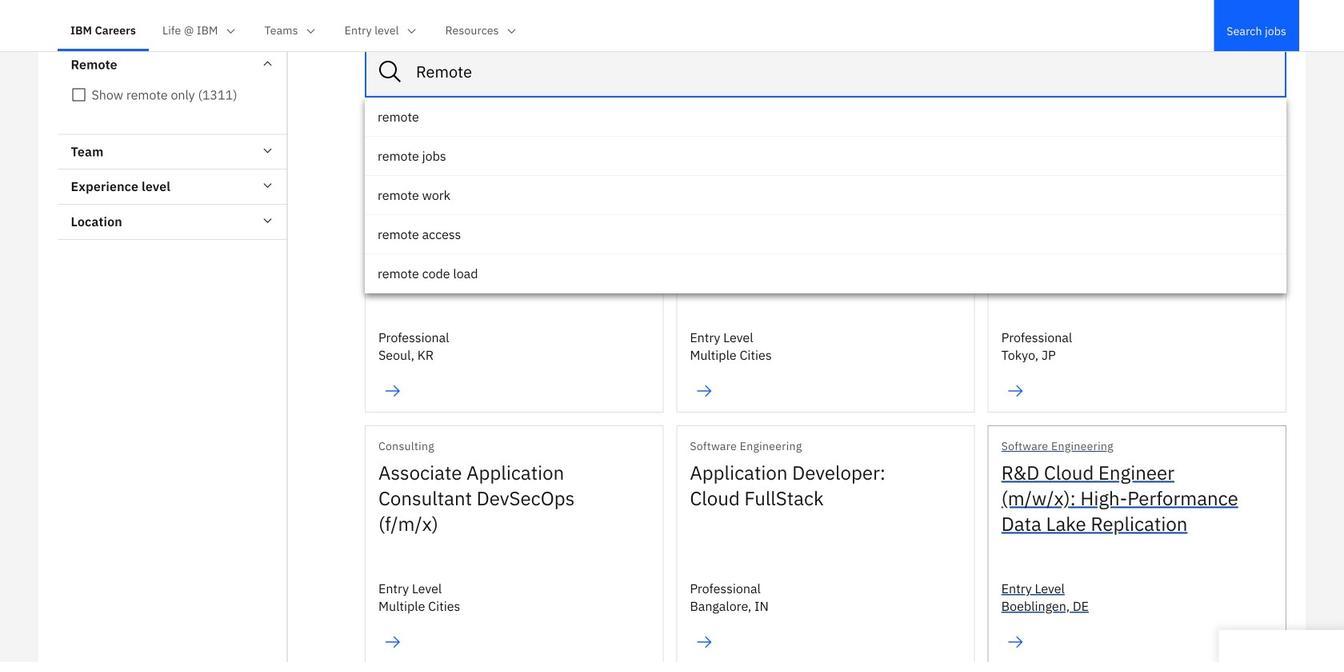Task type: describe. For each thing, give the bounding box(es) containing it.
open cookie preferences modal section
[[1219, 631, 1344, 663]]



Task type: vqa. For each thing, say whether or not it's contained in the screenshot.
Open Cookie Preferences Modal section
yes



